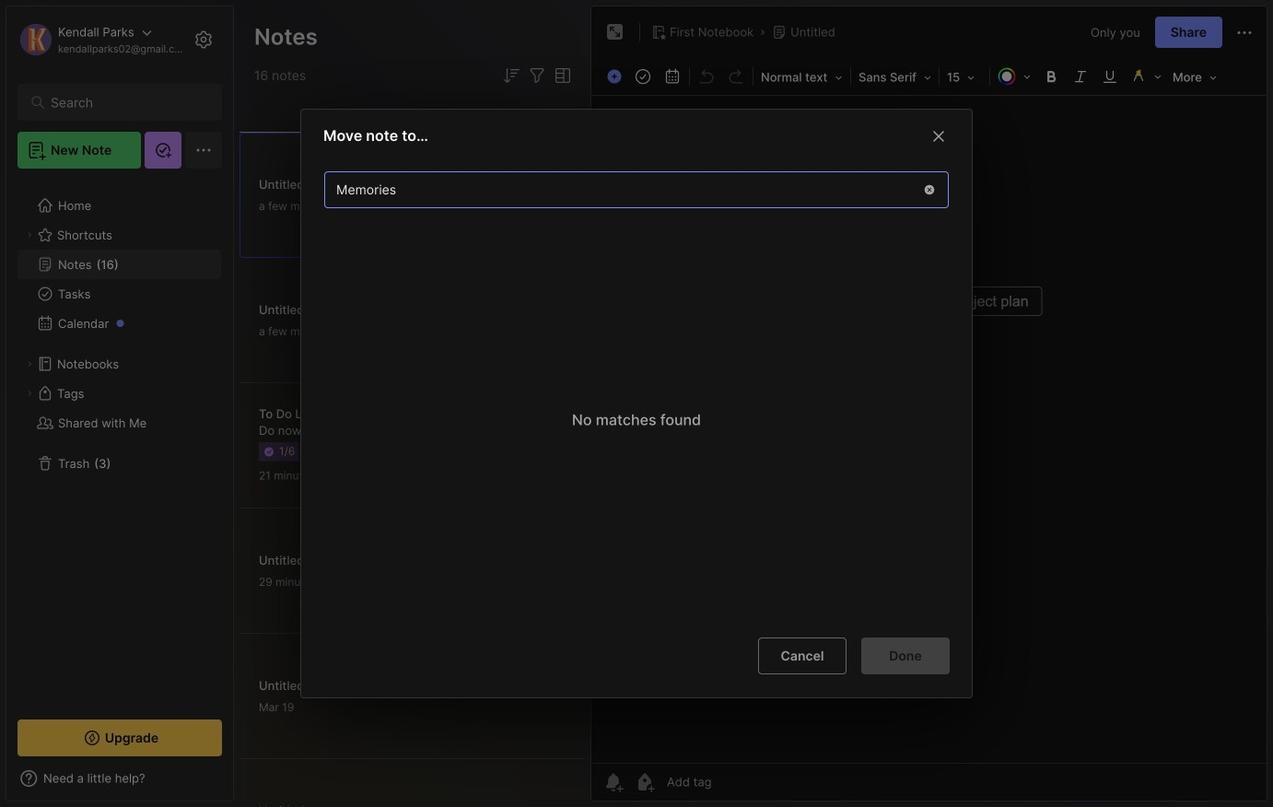 Task type: describe. For each thing, give the bounding box(es) containing it.
font color image
[[993, 64, 1037, 89]]

expand note image
[[605, 21, 627, 43]]

Find a location field
[[315, 162, 959, 623]]

none search field inside the main element
[[51, 91, 198, 113]]

highlight image
[[1125, 64, 1168, 89]]

main element
[[0, 0, 240, 807]]

expand tags image
[[24, 388, 35, 399]]

Search text field
[[51, 94, 198, 112]]

Note Editor text field
[[592, 95, 1267, 763]]

note window element
[[591, 6, 1268, 802]]

close image
[[928, 125, 950, 148]]

calendar event image
[[660, 64, 686, 89]]



Task type: vqa. For each thing, say whether or not it's contained in the screenshot.
Start writing… text box
no



Task type: locate. For each thing, give the bounding box(es) containing it.
None search field
[[51, 91, 198, 113]]

underline image
[[1098, 64, 1123, 89]]

bold image
[[1039, 64, 1064, 89]]

tree
[[6, 180, 233, 703]]

heading level image
[[756, 65, 849, 88]]

font size image
[[942, 65, 988, 88]]

add tag image
[[634, 771, 656, 794]]

task image
[[630, 64, 656, 89]]

settings image
[[193, 29, 215, 51]]

insert image
[[603, 65, 629, 88]]

font family image
[[853, 65, 937, 88]]

more image
[[1168, 65, 1223, 88]]

add a reminder image
[[603, 771, 625, 794]]

Find a location… text field
[[325, 175, 912, 205]]

expand notebooks image
[[24, 359, 35, 370]]

italic image
[[1068, 64, 1094, 89]]

tab list
[[240, 96, 585, 133]]

tree inside the main element
[[6, 180, 233, 703]]



